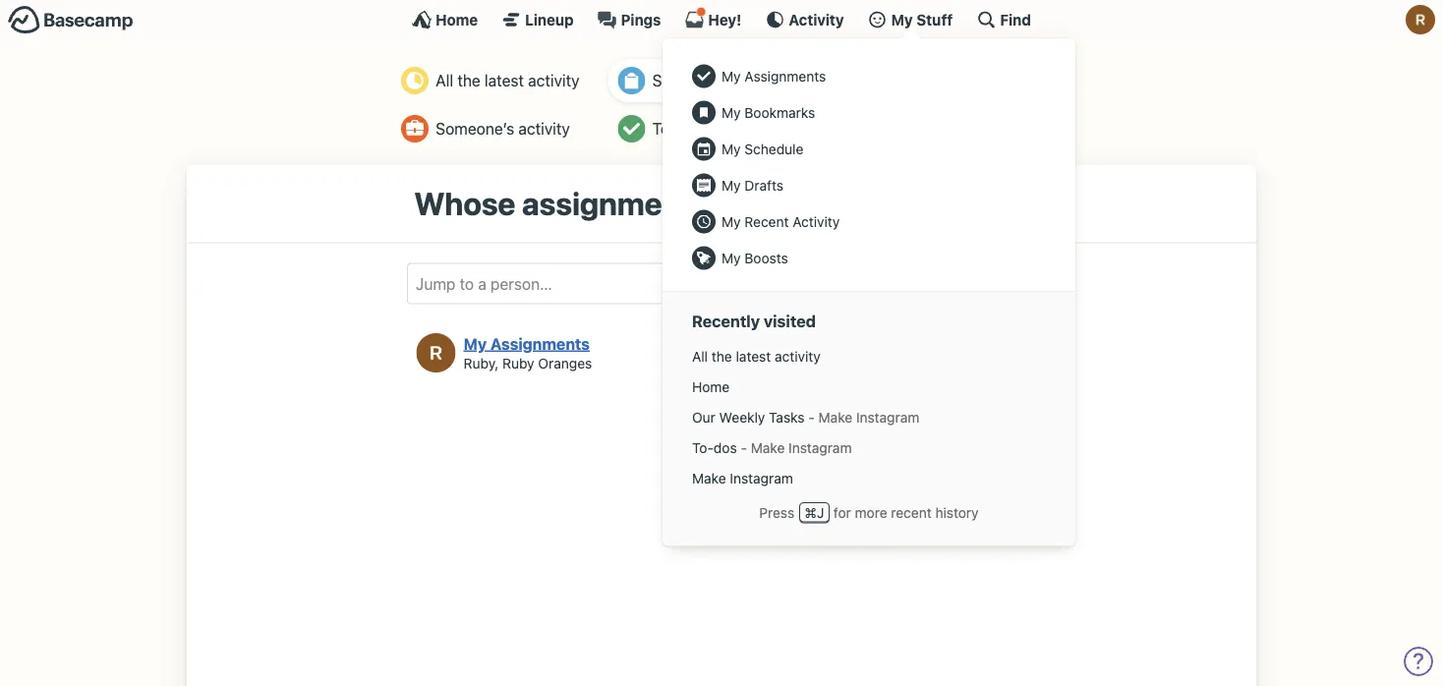 Task type: vqa. For each thing, say whether or not it's contained in the screenshot.
the top Watching:
no



Task type: locate. For each thing, give the bounding box(es) containing it.
our
[[692, 409, 716, 425]]

1 horizontal spatial assignments
[[745, 68, 826, 84]]

my inside 'link'
[[722, 141, 741, 157]]

my left drafts
[[722, 177, 741, 193]]

my left stuff
[[891, 11, 913, 28]]

my boosts
[[722, 250, 788, 266]]

-
[[809, 409, 815, 425], [741, 440, 747, 456]]

1 horizontal spatial make
[[751, 440, 785, 456]]

0 vertical spatial home
[[436, 11, 478, 28]]

assignments up 'bookmarks' in the top of the page
[[745, 68, 826, 84]]

all the latest activity link
[[392, 59, 594, 102], [682, 341, 1056, 372]]

stuff
[[917, 11, 953, 28]]

assignments up the ruby
[[491, 334, 590, 353]]

0 vertical spatial dos
[[677, 119, 703, 138]]

1 vertical spatial someone's
[[436, 119, 514, 138]]

to-
[[653, 119, 677, 138], [692, 440, 714, 456]]

my down the added
[[722, 141, 741, 157]]

todo image
[[618, 115, 646, 143]]

to- inside "recently visited pages" element
[[692, 440, 714, 456]]

my boosts link
[[682, 240, 1056, 276]]

see?
[[961, 185, 1029, 222]]

1 vertical spatial assignments
[[491, 334, 590, 353]]

activity inside my stuff 'element'
[[793, 213, 840, 230]]

activity left todo icon
[[519, 119, 570, 138]]

all down recently
[[692, 348, 708, 364]]

1 horizontal spatial latest
[[736, 348, 771, 364]]

1 horizontal spatial assignments
[[735, 71, 825, 90]]

1 horizontal spatial all
[[692, 348, 708, 364]]

0 horizontal spatial all
[[436, 71, 454, 90]]

assignments inside my assignments ruby,        ruby oranges
[[491, 334, 590, 353]]

0 vertical spatial all the latest activity link
[[392, 59, 594, 102]]

to- right todo icon
[[653, 119, 677, 138]]

my inside popup button
[[891, 11, 913, 28]]

my for my boosts
[[722, 250, 741, 266]]

all the latest activity down recently visited
[[692, 348, 821, 364]]

1 vertical spatial home link
[[682, 372, 1056, 402]]

make instagram link
[[682, 463, 1056, 494]]

assignments for my assignments
[[745, 68, 826, 84]]

2 vertical spatial instagram
[[730, 470, 793, 486]]

all
[[436, 71, 454, 90], [692, 348, 708, 364]]

- right tasks
[[809, 409, 815, 425]]

the inside "recently visited pages" element
[[712, 348, 732, 364]]

my inside my assignments ruby,        ruby oranges
[[464, 334, 487, 353]]

1 horizontal spatial someone's
[[653, 71, 731, 90]]

0 horizontal spatial make
[[692, 470, 726, 486]]

0 vertical spatial activity
[[789, 11, 844, 28]]

all right activity report "icon"
[[436, 71, 454, 90]]

activity down visited
[[775, 348, 821, 364]]

1 vertical spatial activity
[[519, 119, 570, 138]]

dos
[[677, 119, 703, 138], [714, 440, 737, 456]]

my stuff button
[[868, 10, 953, 30]]

my drafts link
[[682, 167, 1056, 204]]

all the latest activity link down visited
[[682, 341, 1056, 372]]

all the latest activity link inside main element
[[682, 341, 1056, 372]]

1 vertical spatial home
[[692, 379, 730, 395]]

find button
[[977, 10, 1031, 30]]

1 vertical spatial all the latest activity link
[[682, 341, 1056, 372]]

0 horizontal spatial assignments
[[491, 334, 590, 353]]

oranges
[[538, 355, 592, 371]]

bookmarks
[[745, 104, 815, 120]]

you
[[809, 185, 863, 222]]

0 horizontal spatial the
[[458, 71, 481, 90]]

activity report image
[[401, 67, 429, 94]]

our weekly tasks - make instagram
[[692, 409, 920, 425]]

0 horizontal spatial assignments
[[522, 185, 708, 222]]

find
[[1000, 11, 1031, 28]]

2 horizontal spatial make
[[819, 409, 853, 425]]

someone's for someone's assignments
[[653, 71, 731, 90]]

pings button
[[597, 10, 661, 30]]

activity up my assignments
[[789, 11, 844, 28]]

latest inside "recently visited pages" element
[[736, 348, 771, 364]]

0 vertical spatial activity
[[528, 71, 580, 90]]

0 vertical spatial make
[[819, 409, 853, 425]]

1 vertical spatial dos
[[714, 440, 737, 456]]

⌘
[[805, 504, 817, 521]]

switch accounts image
[[8, 5, 134, 35]]

0 vertical spatial home link
[[412, 10, 478, 30]]

assignments inside my stuff 'element'
[[745, 68, 826, 84]]

my recent activity
[[722, 213, 840, 230]]

the down recently
[[712, 348, 732, 364]]

instagram up make instagram link
[[856, 409, 920, 425]]

someone's for someone's activity
[[436, 119, 514, 138]]

1 vertical spatial latest
[[736, 348, 771, 364]]

to- down the our
[[692, 440, 714, 456]]

assignments
[[735, 71, 825, 90], [522, 185, 708, 222]]

latest
[[485, 71, 524, 90], [736, 348, 771, 364]]

to- for to-dos added & completed
[[653, 119, 677, 138]]

0 horizontal spatial dos
[[677, 119, 703, 138]]

make down tasks
[[751, 440, 785, 456]]

would
[[715, 185, 803, 222]]

my up my bookmarks
[[722, 68, 741, 84]]

my up ruby,
[[464, 334, 487, 353]]

0 vertical spatial all the latest activity
[[436, 71, 580, 90]]

1 horizontal spatial home
[[692, 379, 730, 395]]

someone's right person report icon
[[436, 119, 514, 138]]

0 vertical spatial the
[[458, 71, 481, 90]]

make instagram
[[692, 470, 793, 486]]

home link
[[412, 10, 478, 30], [682, 372, 1056, 402]]

completed
[[771, 119, 847, 138]]

1 horizontal spatial -
[[809, 409, 815, 425]]

2 vertical spatial activity
[[775, 348, 821, 364]]

someone's
[[653, 71, 731, 90], [436, 119, 514, 138]]

0 horizontal spatial all the latest activity
[[436, 71, 580, 90]]

Jump to a person… text field
[[407, 263, 1036, 304]]

1 horizontal spatial all the latest activity link
[[682, 341, 1056, 372]]

1 vertical spatial to-
[[692, 440, 714, 456]]

my for my assignments
[[722, 68, 741, 84]]

1 vertical spatial make
[[751, 440, 785, 456]]

0 horizontal spatial to-
[[653, 119, 677, 138]]

assignments
[[745, 68, 826, 84], [491, 334, 590, 353]]

0 vertical spatial assignments
[[745, 68, 826, 84]]

the up someone's activity link
[[458, 71, 481, 90]]

2 vertical spatial make
[[692, 470, 726, 486]]

home link up activity report "icon"
[[412, 10, 478, 30]]

activity link
[[765, 10, 844, 30]]

make right tasks
[[819, 409, 853, 425]]

1 vertical spatial the
[[712, 348, 732, 364]]

added
[[707, 119, 752, 138]]

1 horizontal spatial dos
[[714, 440, 737, 456]]

instagram inside make instagram link
[[730, 470, 793, 486]]

all the latest activity
[[436, 71, 580, 90], [692, 348, 821, 364]]

0 horizontal spatial all the latest activity link
[[392, 59, 594, 102]]

my
[[891, 11, 913, 28], [722, 68, 741, 84], [722, 104, 741, 120], [722, 141, 741, 157], [722, 177, 741, 193], [722, 213, 741, 230], [722, 250, 741, 266], [464, 334, 487, 353]]

dos inside "recently visited pages" element
[[714, 440, 737, 456]]

0 horizontal spatial home
[[436, 11, 478, 28]]

activity
[[528, 71, 580, 90], [519, 119, 570, 138], [775, 348, 821, 364]]

instagram down our weekly tasks - make instagram
[[789, 440, 852, 456]]

home link up our weekly tasks - make instagram
[[682, 372, 1056, 402]]

instagram
[[856, 409, 920, 425], [789, 440, 852, 456], [730, 470, 793, 486]]

history
[[936, 504, 979, 521]]

whose
[[414, 185, 516, 222]]

all the latest activity up someone's activity
[[436, 71, 580, 90]]

assignments up 'bookmarks' in the top of the page
[[735, 71, 825, 90]]

home left lineup link
[[436, 11, 478, 28]]

my left boosts
[[722, 250, 741, 266]]

0 vertical spatial assignments
[[735, 71, 825, 90]]

1 horizontal spatial all the latest activity
[[692, 348, 821, 364]]

assignments down todo icon
[[522, 185, 708, 222]]

home
[[436, 11, 478, 28], [692, 379, 730, 395]]

1 horizontal spatial to-
[[692, 440, 714, 456]]

1 vertical spatial all
[[692, 348, 708, 364]]

make
[[819, 409, 853, 425], [751, 440, 785, 456], [692, 470, 726, 486]]

activity
[[789, 11, 844, 28], [793, 213, 840, 230]]

1 vertical spatial all the latest activity
[[692, 348, 821, 364]]

1 vertical spatial activity
[[793, 213, 840, 230]]

instagram down to-dos - make instagram
[[730, 470, 793, 486]]

the
[[458, 71, 481, 90], [712, 348, 732, 364]]

recently visited pages element
[[682, 341, 1056, 494]]

- up make instagram
[[741, 440, 747, 456]]

1 horizontal spatial the
[[712, 348, 732, 364]]

1 vertical spatial -
[[741, 440, 747, 456]]

whose assignments would you like to see?
[[414, 185, 1029, 222]]

my left recent
[[722, 213, 741, 230]]

1 vertical spatial assignments
[[522, 185, 708, 222]]

my for my stuff
[[891, 11, 913, 28]]

hey! button
[[685, 7, 742, 30]]

1 horizontal spatial home link
[[682, 372, 1056, 402]]

latest down recently visited
[[736, 348, 771, 364]]

activity right recent
[[793, 213, 840, 230]]

my assignments
[[722, 68, 826, 84]]

make down the our
[[692, 470, 726, 486]]

0 vertical spatial latest
[[485, 71, 524, 90]]

all the latest activity link up someone's activity link
[[392, 59, 594, 102]]

my down someone's assignments link
[[722, 104, 741, 120]]

dos left the added
[[677, 119, 703, 138]]

0 horizontal spatial -
[[741, 440, 747, 456]]

someone's right assignment image
[[653, 71, 731, 90]]

ruby, ruby oranges image
[[417, 333, 456, 373]]

dos for -
[[714, 440, 737, 456]]

assignments for my assignments ruby,        ruby oranges
[[491, 334, 590, 353]]

home up the our
[[692, 379, 730, 395]]

for
[[834, 504, 851, 521]]

⌘ j for more recent history
[[805, 504, 979, 521]]

activity down lineup
[[528, 71, 580, 90]]

my schedule
[[722, 141, 804, 157]]

0 vertical spatial to-
[[653, 119, 677, 138]]

0 horizontal spatial someone's
[[436, 119, 514, 138]]

0 vertical spatial someone's
[[653, 71, 731, 90]]

dos down weekly
[[714, 440, 737, 456]]

latest up someone's activity
[[485, 71, 524, 90]]



Task type: describe. For each thing, give the bounding box(es) containing it.
my stuff element
[[682, 58, 1056, 276]]

recently
[[692, 312, 760, 331]]

my bookmarks
[[722, 104, 815, 120]]

my for my schedule
[[722, 141, 741, 157]]

to-dos added & completed link
[[608, 107, 862, 150]]

someone's assignments
[[653, 71, 825, 90]]

tasks
[[769, 409, 805, 425]]

hey!
[[708, 11, 742, 28]]

weekly
[[719, 409, 765, 425]]

dos for added
[[677, 119, 703, 138]]

person report image
[[401, 115, 429, 143]]

my for my bookmarks
[[722, 104, 741, 120]]

recently visited
[[692, 312, 816, 331]]

j
[[817, 504, 825, 521]]

my schedule link
[[682, 131, 1056, 167]]

to-dos - make instagram
[[692, 440, 852, 456]]

my for my drafts
[[722, 177, 741, 193]]

&
[[756, 119, 767, 138]]

assignments for someone's
[[735, 71, 825, 90]]

reports image
[[886, 67, 913, 94]]

all the latest activity inside "recently visited pages" element
[[692, 348, 821, 364]]

someone's assignments link
[[608, 59, 862, 102]]

schedule
[[745, 141, 804, 157]]

lineup
[[525, 11, 574, 28]]

to
[[925, 185, 954, 222]]

ruby,
[[464, 355, 499, 371]]

0 horizontal spatial latest
[[485, 71, 524, 90]]

lineup link
[[502, 10, 574, 30]]

pings
[[621, 11, 661, 28]]

someone's activity link
[[392, 107, 594, 150]]

all the latest activity link for someone's activity link
[[392, 59, 594, 102]]

0 vertical spatial -
[[809, 409, 815, 425]]

my assignments link
[[682, 58, 1056, 94]]

0 vertical spatial all
[[436, 71, 454, 90]]

assignments for whose
[[522, 185, 708, 222]]

1 vertical spatial instagram
[[789, 440, 852, 456]]

more
[[855, 504, 888, 521]]

main element
[[0, 0, 1444, 546]]

drafts
[[745, 177, 784, 193]]

my bookmarks link
[[682, 94, 1056, 131]]

all the latest activity link for bottommost home 'link'
[[682, 341, 1056, 372]]

0 vertical spatial instagram
[[856, 409, 920, 425]]

like
[[869, 185, 919, 222]]

schedule image
[[886, 115, 913, 143]]

my assignments ruby,        ruby oranges
[[464, 334, 592, 371]]

my drafts
[[722, 177, 784, 193]]

press
[[760, 504, 795, 521]]

my stuff
[[891, 11, 953, 28]]

0 horizontal spatial home link
[[412, 10, 478, 30]]

activity inside "recently visited pages" element
[[775, 348, 821, 364]]

recent
[[745, 213, 789, 230]]

my for my recent activity
[[722, 213, 741, 230]]

home inside "recently visited pages" element
[[692, 379, 730, 395]]

recent
[[891, 504, 932, 521]]

all inside "recently visited pages" element
[[692, 348, 708, 364]]

assignment image
[[618, 67, 646, 94]]

visited
[[764, 312, 816, 331]]

to- for to-dos - make instagram
[[692, 440, 714, 456]]

ruby image
[[1406, 5, 1436, 34]]

someone's activity
[[436, 119, 570, 138]]

my recent activity link
[[682, 204, 1056, 240]]

boosts
[[745, 250, 788, 266]]

ruby
[[502, 355, 535, 371]]

to-dos added & completed
[[653, 119, 847, 138]]



